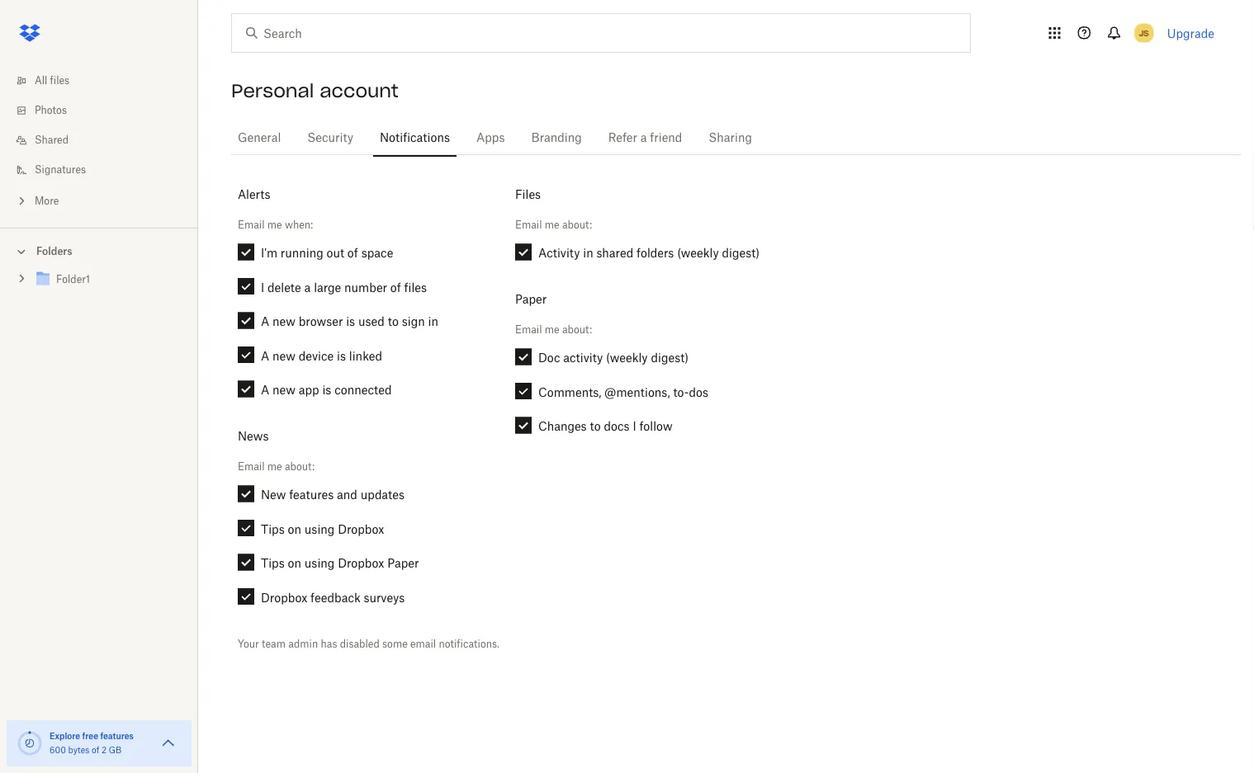 Task type: locate. For each thing, give the bounding box(es) containing it.
news
[[238, 429, 269, 443]]

dropbox down and
[[338, 522, 384, 536]]

refer a friend
[[608, 132, 682, 144]]

a new app is connected
[[261, 383, 392, 397]]

1 vertical spatial on
[[288, 557, 301, 571]]

doc
[[538, 351, 560, 365]]

0 vertical spatial features
[[289, 488, 334, 502]]

is for used
[[346, 315, 355, 329]]

2 vertical spatial email me about :
[[238, 460, 315, 473]]

0 vertical spatial files
[[50, 76, 69, 86]]

dropbox feedback surveys
[[261, 591, 405, 605]]

email me about : up the new
[[238, 460, 315, 473]]

of left 2
[[92, 747, 99, 756]]

1 vertical spatial using
[[305, 557, 335, 571]]

1 vertical spatial new
[[273, 349, 296, 363]]

files
[[50, 76, 69, 86], [404, 280, 427, 294]]

is right 'app'
[[322, 383, 331, 397]]

paper
[[515, 292, 547, 306], [387, 557, 419, 571]]

paper up surveys
[[387, 557, 419, 571]]

about up the new
[[285, 460, 312, 473]]

1 horizontal spatial (weekly
[[677, 246, 719, 260]]

tips down the new
[[261, 522, 285, 536]]

list
[[0, 56, 198, 228]]

0 vertical spatial a
[[641, 132, 647, 144]]

1 vertical spatial features
[[100, 731, 134, 742]]

a inside tab
[[641, 132, 647, 144]]

is for linked
[[337, 349, 346, 363]]

email up doc
[[515, 323, 542, 336]]

has
[[321, 638, 337, 651]]

0 horizontal spatial (weekly
[[606, 351, 648, 365]]

2 new from the top
[[273, 349, 296, 363]]

tips down the tips on using dropbox
[[261, 557, 285, 571]]

on down the tips on using dropbox
[[288, 557, 301, 571]]

of right 'number'
[[390, 280, 401, 294]]

1 horizontal spatial to
[[590, 420, 601, 434]]

1 horizontal spatial in
[[583, 246, 593, 260]]

1 vertical spatial tips
[[261, 557, 285, 571]]

i inside alerts group
[[261, 280, 264, 294]]

a left device at the left top
[[261, 349, 269, 363]]

1 vertical spatial a
[[261, 349, 269, 363]]

0 vertical spatial paper
[[515, 292, 547, 306]]

2 a from the top
[[261, 349, 269, 363]]

1 horizontal spatial files
[[404, 280, 427, 294]]

photos
[[35, 106, 67, 116]]

2 on from the top
[[288, 557, 301, 571]]

1 horizontal spatial digest)
[[722, 246, 760, 260]]

shared
[[35, 135, 69, 145]]

of right out
[[348, 246, 358, 260]]

new left device at the left top
[[273, 349, 296, 363]]

a down the delete
[[261, 315, 269, 329]]

files inside alerts group
[[404, 280, 427, 294]]

1 vertical spatial files
[[404, 280, 427, 294]]

1 using from the top
[[305, 522, 335, 536]]

2 vertical spatial of
[[92, 747, 99, 756]]

1 new from the top
[[273, 315, 296, 329]]

i right docs
[[633, 420, 636, 434]]

email me about : up activity
[[515, 218, 592, 231]]

1 vertical spatial email me about :
[[515, 323, 592, 336]]

email for files
[[515, 218, 542, 231]]

1 horizontal spatial a
[[641, 132, 647, 144]]

a for a new device is linked
[[261, 349, 269, 363]]

3 a from the top
[[261, 383, 269, 397]]

on down new features and updates
[[288, 522, 301, 536]]

a left 'app'
[[261, 383, 269, 397]]

0 vertical spatial to
[[388, 315, 399, 329]]

1 tips from the top
[[261, 522, 285, 536]]

3 new from the top
[[273, 383, 296, 397]]

1 a from the top
[[261, 315, 269, 329]]

changes to docs i follow
[[538, 420, 673, 434]]

bytes
[[68, 747, 89, 756]]

1 on from the top
[[288, 522, 301, 536]]

0 vertical spatial email me about :
[[515, 218, 592, 231]]

of inside explore free features 600 bytes of 2 gb
[[92, 747, 99, 756]]

0 horizontal spatial to
[[388, 315, 399, 329]]

a right refer
[[641, 132, 647, 144]]

admin
[[288, 638, 318, 651]]

0 vertical spatial of
[[348, 246, 358, 260]]

email down files at the top left of page
[[515, 218, 542, 231]]

1 vertical spatial i
[[633, 420, 636, 434]]

docs
[[604, 420, 630, 434]]

: up the activity
[[590, 323, 592, 336]]

0 vertical spatial is
[[346, 315, 355, 329]]

0 horizontal spatial in
[[428, 315, 438, 329]]

in right the sign
[[428, 315, 438, 329]]

using
[[305, 522, 335, 536], [305, 557, 335, 571]]

activity
[[538, 246, 580, 260]]

explore
[[50, 731, 80, 742]]

to
[[388, 315, 399, 329], [590, 420, 601, 434]]

1 horizontal spatial i
[[633, 420, 636, 434]]

0 vertical spatial using
[[305, 522, 335, 536]]

a left 'large'
[[304, 280, 311, 294]]

files inside 'link'
[[50, 76, 69, 86]]

is
[[346, 315, 355, 329], [337, 349, 346, 363], [322, 383, 331, 397]]

2 vertical spatial new
[[273, 383, 296, 397]]

space
[[361, 246, 393, 260]]

1 vertical spatial is
[[337, 349, 346, 363]]

all files
[[35, 76, 69, 86]]

email me about :
[[515, 218, 592, 231], [515, 323, 592, 336], [238, 460, 315, 473]]

dropbox up surveys
[[338, 557, 384, 571]]

updates
[[361, 488, 405, 502]]

2 vertical spatial a
[[261, 383, 269, 397]]

0 horizontal spatial a
[[304, 280, 311, 294]]

1 vertical spatial (weekly
[[606, 351, 648, 365]]

: up running
[[310, 218, 313, 231]]

0 vertical spatial (weekly
[[677, 246, 719, 260]]

js
[[1139, 28, 1149, 38]]

Search text field
[[263, 24, 936, 42]]

0 vertical spatial tips
[[261, 522, 285, 536]]

1 vertical spatial of
[[390, 280, 401, 294]]

dropbox for tips on using dropbox paper
[[338, 557, 384, 571]]

2 vertical spatial about
[[285, 460, 312, 473]]

used
[[358, 315, 385, 329]]

gb
[[109, 747, 122, 756]]

paper group
[[509, 349, 773, 452]]

0 horizontal spatial digest)
[[651, 351, 689, 365]]

is for connected
[[322, 383, 331, 397]]

i left the delete
[[261, 280, 264, 294]]

(weekly up comments, @mentions, to-dos
[[606, 351, 648, 365]]

when
[[285, 218, 310, 231]]

new left 'app'
[[273, 383, 296, 397]]

photos link
[[13, 96, 198, 126]]

features up gb
[[100, 731, 134, 742]]

device
[[299, 349, 334, 363]]

i
[[261, 280, 264, 294], [633, 420, 636, 434]]

dropbox up team on the left bottom
[[261, 591, 307, 605]]

paper down activity
[[515, 292, 547, 306]]

: for alerts
[[310, 218, 313, 231]]

tips for tips on using dropbox paper
[[261, 557, 285, 571]]

new for browser
[[273, 315, 296, 329]]

about up the activity
[[562, 323, 590, 336]]

: up new features and updates
[[312, 460, 315, 473]]

feedback
[[311, 591, 361, 605]]

using down the tips on using dropbox
[[305, 557, 335, 571]]

about
[[562, 218, 590, 231], [562, 323, 590, 336], [285, 460, 312, 473]]

0 vertical spatial on
[[288, 522, 301, 536]]

a
[[261, 315, 269, 329], [261, 349, 269, 363], [261, 383, 269, 397]]

new
[[273, 315, 296, 329], [273, 349, 296, 363], [273, 383, 296, 397]]

apps tab
[[470, 118, 512, 158]]

is left linked
[[337, 349, 346, 363]]

to left docs
[[590, 420, 601, 434]]

in left shared
[[583, 246, 593, 260]]

1 vertical spatial digest)
[[651, 351, 689, 365]]

me for paper
[[545, 323, 560, 336]]

me up activity
[[545, 218, 560, 231]]

of for a
[[390, 280, 401, 294]]

i delete a large number of files
[[261, 280, 427, 294]]

doc activity (weekly digest)
[[538, 351, 689, 365]]

explore free features 600 bytes of 2 gb
[[50, 731, 134, 756]]

changes
[[538, 420, 587, 434]]

me left when on the left of page
[[267, 218, 282, 231]]

personal account
[[231, 79, 399, 102]]

email me about : for news
[[238, 460, 315, 473]]

features left and
[[289, 488, 334, 502]]

: for paper
[[590, 323, 592, 336]]

activity in shared folders (weekly digest)
[[538, 246, 760, 260]]

0 horizontal spatial of
[[92, 747, 99, 756]]

2 horizontal spatial of
[[390, 280, 401, 294]]

dropbox image
[[13, 17, 46, 50]]

features inside 'news' group
[[289, 488, 334, 502]]

using down new features and updates
[[305, 522, 335, 536]]

2 using from the top
[[305, 557, 335, 571]]

1 horizontal spatial features
[[289, 488, 334, 502]]

0 vertical spatial dropbox
[[338, 522, 384, 536]]

security tab
[[301, 118, 360, 158]]

js button
[[1131, 20, 1157, 46]]

email down alerts
[[238, 218, 265, 231]]

friend
[[650, 132, 682, 144]]

0 horizontal spatial files
[[50, 76, 69, 86]]

(weekly right folders
[[677, 246, 719, 260]]

is left used
[[346, 315, 355, 329]]

0 vertical spatial in
[[583, 246, 593, 260]]

2 tips from the top
[[261, 557, 285, 571]]

0 vertical spatial digest)
[[722, 246, 760, 260]]

1 vertical spatial to
[[590, 420, 601, 434]]

email down the news
[[238, 460, 265, 473]]

me up doc
[[545, 323, 560, 336]]

0 vertical spatial a
[[261, 315, 269, 329]]

0 horizontal spatial features
[[100, 731, 134, 742]]

1 horizontal spatial paper
[[515, 292, 547, 306]]

your
[[238, 638, 259, 651]]

0 vertical spatial new
[[273, 315, 296, 329]]

email me about : for paper
[[515, 323, 592, 336]]

to left the sign
[[388, 315, 399, 329]]

files right the all
[[50, 76, 69, 86]]

on for tips on using dropbox paper
[[288, 557, 301, 571]]

0 vertical spatial i
[[261, 280, 264, 294]]

refer a friend tab
[[602, 118, 689, 158]]

follow
[[639, 420, 673, 434]]

tips
[[261, 522, 285, 536], [261, 557, 285, 571]]

tab list
[[231, 116, 1241, 158]]

email me about : up doc
[[515, 323, 592, 336]]

1 vertical spatial a
[[304, 280, 311, 294]]

and
[[337, 488, 357, 502]]

more image
[[13, 193, 30, 209]]

1 vertical spatial in
[[428, 315, 438, 329]]

: up activity in shared folders (weekly digest)
[[590, 218, 592, 231]]

2 vertical spatial is
[[322, 383, 331, 397]]

new down the delete
[[273, 315, 296, 329]]

sharing
[[709, 132, 752, 144]]

1 vertical spatial paper
[[387, 557, 419, 571]]

1 vertical spatial dropbox
[[338, 557, 384, 571]]

in
[[583, 246, 593, 260], [428, 315, 438, 329]]

me
[[267, 218, 282, 231], [545, 218, 560, 231], [545, 323, 560, 336], [267, 460, 282, 473]]

personal
[[231, 79, 314, 102]]

: for files
[[590, 218, 592, 231]]

new for app
[[273, 383, 296, 397]]

about up activity
[[562, 218, 590, 231]]

linked
[[349, 349, 382, 363]]

0 vertical spatial about
[[562, 218, 590, 231]]

digest)
[[722, 246, 760, 260], [651, 351, 689, 365]]

files up the sign
[[404, 280, 427, 294]]

about for files
[[562, 218, 590, 231]]

0 horizontal spatial paper
[[387, 557, 419, 571]]

0 horizontal spatial i
[[261, 280, 264, 294]]

me up the new
[[267, 460, 282, 473]]

a
[[641, 132, 647, 144], [304, 280, 311, 294]]

1 vertical spatial about
[[562, 323, 590, 336]]

about for news
[[285, 460, 312, 473]]

account
[[320, 79, 399, 102]]



Task type: describe. For each thing, give the bounding box(es) containing it.
tips on using dropbox
[[261, 522, 384, 536]]

delete
[[268, 280, 301, 294]]

out
[[327, 246, 344, 260]]

upgrade link
[[1167, 26, 1215, 40]]

me for alerts
[[267, 218, 282, 231]]

upgrade
[[1167, 26, 1215, 40]]

comments,
[[538, 385, 602, 399]]

: for news
[[312, 460, 315, 473]]

tips for tips on using dropbox
[[261, 522, 285, 536]]

signatures link
[[13, 155, 198, 185]]

surveys
[[364, 591, 405, 605]]

i'm
[[261, 246, 277, 260]]

digest) inside paper group
[[651, 351, 689, 365]]

general tab
[[231, 118, 288, 158]]

branding tab
[[525, 118, 589, 158]]

in inside alerts group
[[428, 315, 438, 329]]

folder1
[[56, 275, 90, 285]]

folders
[[637, 246, 674, 260]]

new for device
[[273, 349, 296, 363]]

new
[[261, 488, 286, 502]]

using for tips on using dropbox paper
[[305, 557, 335, 571]]

2 vertical spatial dropbox
[[261, 591, 307, 605]]

folders
[[36, 245, 72, 258]]

news group
[[231, 486, 495, 623]]

connected
[[335, 383, 392, 397]]

folders button
[[0, 239, 198, 263]]

disabled
[[340, 638, 380, 651]]

to inside alerts group
[[388, 315, 399, 329]]

a for a new app is connected
[[261, 383, 269, 397]]

1 horizontal spatial of
[[348, 246, 358, 260]]

600
[[50, 747, 66, 756]]

tips on using dropbox paper
[[261, 557, 419, 571]]

to inside paper group
[[590, 420, 601, 434]]

alerts
[[238, 187, 270, 201]]

files
[[515, 187, 541, 201]]

email for alerts
[[238, 218, 265, 231]]

notifications
[[380, 132, 450, 144]]

folder1 link
[[33, 269, 185, 291]]

some
[[382, 638, 408, 651]]

apps
[[476, 132, 505, 144]]

dropbox for tips on using dropbox
[[338, 522, 384, 536]]

tab list containing general
[[231, 116, 1241, 158]]

app
[[299, 383, 319, 397]]

more
[[35, 197, 59, 206]]

branding
[[531, 132, 582, 144]]

dos
[[689, 385, 709, 399]]

notifications.
[[439, 638, 500, 651]]

email me when :
[[238, 218, 313, 231]]

activity
[[563, 351, 603, 365]]

i'm running out of space
[[261, 246, 393, 260]]

me for files
[[545, 218, 560, 231]]

your team admin has disabled some email notifications.
[[238, 638, 500, 651]]

refer
[[608, 132, 637, 144]]

a new device is linked
[[261, 349, 382, 363]]

a for a new browser is used to sign in
[[261, 315, 269, 329]]

all files link
[[13, 66, 198, 96]]

signatures
[[35, 165, 86, 175]]

notifications tab
[[373, 118, 457, 158]]

sharing tab
[[702, 118, 759, 158]]

comments, @mentions, to-dos
[[538, 385, 709, 399]]

@mentions,
[[605, 385, 670, 399]]

2
[[102, 747, 107, 756]]

features inside explore free features 600 bytes of 2 gb
[[100, 731, 134, 742]]

all
[[35, 76, 47, 86]]

(weekly inside paper group
[[606, 351, 648, 365]]

email me about : for files
[[515, 218, 592, 231]]

to-
[[673, 385, 689, 399]]

free
[[82, 731, 98, 742]]

large
[[314, 280, 341, 294]]

email for news
[[238, 460, 265, 473]]

shared
[[597, 246, 634, 260]]

email for paper
[[515, 323, 542, 336]]

alerts group
[[231, 244, 495, 415]]

shared link
[[13, 126, 198, 155]]

me for news
[[267, 460, 282, 473]]

email
[[410, 638, 436, 651]]

a inside group
[[304, 280, 311, 294]]

a new browser is used to sign in
[[261, 315, 438, 329]]

new features and updates
[[261, 488, 405, 502]]

sign
[[402, 315, 425, 329]]

running
[[281, 246, 323, 260]]

team
[[262, 638, 286, 651]]

browser
[[299, 315, 343, 329]]

paper inside 'news' group
[[387, 557, 419, 571]]

using for tips on using dropbox
[[305, 522, 335, 536]]

list containing all files
[[0, 56, 198, 228]]

quota usage element
[[17, 731, 43, 757]]

i inside paper group
[[633, 420, 636, 434]]

general
[[238, 132, 281, 144]]

of for features
[[92, 747, 99, 756]]

about for paper
[[562, 323, 590, 336]]

number
[[344, 280, 387, 294]]

security
[[307, 132, 353, 144]]

on for tips on using dropbox
[[288, 522, 301, 536]]



Task type: vqa. For each thing, say whether or not it's contained in the screenshot.
Files's me
yes



